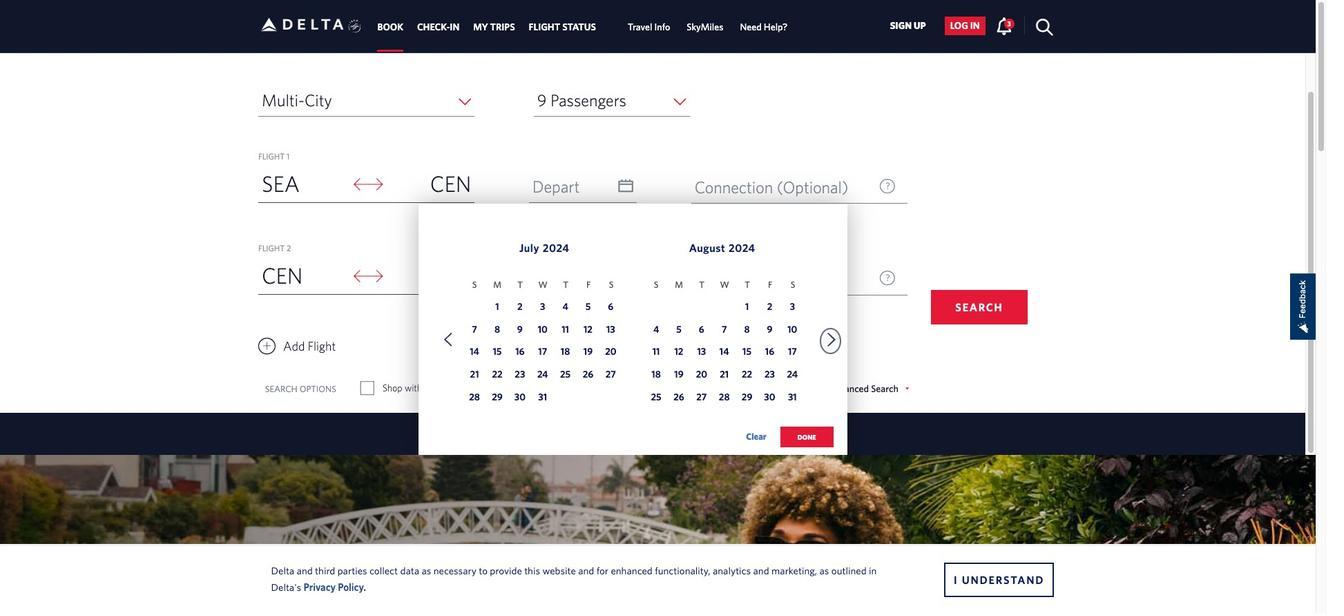 Task type: describe. For each thing, give the bounding box(es) containing it.
july 2024
[[520, 242, 570, 254]]

multi-
[[262, 91, 305, 110]]

in inside delta and third parties collect data as necessary to provide this website and for enhanced functionality, analytics and marketing, as outlined in delta's
[[869, 565, 877, 577]]

15 for second 15 link from the left
[[743, 346, 752, 358]]

privacy
[[304, 581, 336, 593]]

up
[[914, 20, 926, 31]]

2 7 link from the left
[[716, 322, 734, 340]]

0 horizontal spatial 26 link
[[579, 367, 597, 385]]

0 vertical spatial 4
[[563, 301, 569, 312]]

11 for the topmost 11 link
[[562, 324, 569, 335]]

2 23 link from the left
[[761, 367, 779, 385]]

1 vertical spatial 12 link
[[670, 344, 688, 362]]

0 vertical spatial 12
[[584, 324, 593, 335]]

2 14 from the left
[[720, 346, 729, 358]]

sign
[[890, 20, 912, 31]]

necessary
[[434, 565, 477, 577]]

delta and third parties collect data as necessary to provide this website and for enhanced functionality, analytics and marketing, as outlined in delta's
[[271, 565, 877, 593]]

0 vertical spatial 12 link
[[579, 322, 597, 340]]

2 horizontal spatial 3 link
[[996, 16, 1015, 34]]

august 2024
[[689, 242, 756, 254]]

1 horizontal spatial 6 link
[[693, 322, 711, 340]]

0 horizontal spatial 19 link
[[579, 344, 597, 362]]

advanced
[[829, 384, 869, 395]]

3 link for august 2024
[[784, 299, 802, 317]]

collect
[[370, 565, 398, 577]]

depart
[[533, 177, 580, 196]]

6 for 6 link to the right
[[699, 324, 705, 335]]

15 for 2nd 15 link from right
[[493, 346, 502, 358]]

2 21 from the left
[[720, 369, 729, 380]]

2 14 link from the left
[[716, 344, 734, 362]]

1 vertical spatial 18 link
[[648, 367, 665, 385]]

2 16 from the left
[[765, 346, 775, 358]]

sign up link
[[885, 16, 932, 35]]

connection (optional) link for to
[[691, 263, 908, 296]]

26 for left 26 link
[[583, 369, 594, 380]]

1 vertical spatial 5 link
[[670, 322, 688, 340]]

0 horizontal spatial 13
[[607, 324, 615, 335]]

skymiles
[[687, 22, 724, 33]]

(optional) for to
[[777, 269, 849, 289]]

search options
[[265, 384, 336, 394]]

11 for bottommost 11 link
[[653, 346, 660, 358]]

functionality,
[[655, 565, 711, 577]]

log in button
[[945, 16, 986, 35]]

1 for july
[[496, 301, 499, 312]]

2 31 link from the left
[[784, 390, 802, 408]]

need help? link
[[740, 15, 788, 40]]

1 horizontal spatial 4 link
[[648, 322, 665, 340]]

1 link for july 2024
[[489, 299, 506, 317]]

30 for 1st 30 link from the right
[[764, 392, 776, 403]]

1 21 from the left
[[470, 369, 479, 380]]

2 t from the left
[[563, 280, 569, 290]]

book
[[378, 22, 404, 33]]

19 for the leftmost 19 link
[[584, 346, 593, 358]]

connection (optional) link for cen
[[691, 171, 908, 204]]

log
[[951, 20, 969, 31]]

20 for bottommost 20 link
[[696, 369, 708, 380]]

check-
[[417, 22, 450, 33]]

travel info
[[628, 22, 670, 33]]

0 vertical spatial 18 link
[[557, 344, 575, 362]]

shop with miles
[[383, 383, 447, 394]]

30 for first 30 link from left
[[515, 392, 526, 403]]

website
[[543, 565, 576, 577]]

my
[[474, 22, 488, 33]]

1 14 from the left
[[470, 346, 480, 358]]

miles
[[425, 383, 447, 394]]

sign up
[[890, 20, 926, 31]]

w for august
[[720, 280, 730, 290]]

add flight
[[283, 339, 336, 354]]

0 horizontal spatial 13 link
[[602, 322, 620, 340]]

2 9 link from the left
[[761, 322, 779, 340]]

1 horizontal spatial cen link
[[385, 167, 475, 202]]

0 horizontal spatial 6 link
[[602, 299, 620, 317]]

understand
[[962, 574, 1045, 586]]

book tab panel
[[0, 48, 1306, 462]]

multi-city
[[262, 91, 332, 110]]

29 for 2nd '29' link from the right
[[492, 392, 503, 403]]

2 21 link from the left
[[716, 367, 734, 385]]

1 vertical spatial 25
[[651, 392, 662, 403]]

3 link for july 2024
[[534, 299, 552, 317]]

9 for first the 9 "link" from right
[[767, 324, 773, 335]]

1 9 link from the left
[[511, 322, 529, 340]]

passengers
[[551, 91, 627, 110]]

24 for first 24 link from left
[[538, 369, 548, 380]]

check-in
[[417, 22, 460, 33]]

0 vertical spatial 25
[[560, 369, 571, 380]]

0 horizontal spatial 2
[[287, 243, 291, 253]]

status
[[563, 22, 596, 33]]

sea
[[262, 171, 300, 196]]

policy.
[[338, 581, 366, 593]]

i understand
[[954, 574, 1045, 586]]

in
[[450, 22, 460, 33]]

third
[[315, 565, 335, 577]]

0 vertical spatial 27 link
[[602, 367, 620, 385]]

4 t from the left
[[745, 280, 750, 290]]

2 16 link from the left
[[761, 344, 779, 362]]

28 for second 28 'link' from right
[[469, 392, 480, 403]]

options
[[300, 384, 336, 394]]

1 21 link from the left
[[466, 367, 484, 385]]

0 vertical spatial 11 link
[[557, 322, 575, 340]]

3 s from the left
[[654, 280, 659, 290]]

2 28 link from the left
[[716, 390, 734, 408]]

1 24 link from the left
[[534, 367, 552, 385]]

calendar expanded, use arrow keys to select date application
[[418, 204, 848, 462]]

city
[[305, 91, 332, 110]]

connection for to
[[695, 269, 773, 289]]

9 passengers
[[537, 91, 627, 110]]

w for july
[[539, 280, 548, 290]]

29 for 1st '29' link from the right
[[742, 392, 753, 403]]

0 vertical spatial 20 link
[[602, 344, 620, 362]]

depart button
[[529, 171, 638, 202]]

9 for 2nd the 9 "link" from right
[[517, 324, 523, 335]]

1 vertical spatial 25 link
[[648, 390, 665, 408]]

3 t from the left
[[699, 280, 705, 290]]

1 7 link from the left
[[466, 322, 484, 340]]

delta
[[271, 565, 294, 577]]

1 t from the left
[[518, 280, 523, 290]]

check-in link
[[417, 15, 460, 40]]

1 horizontal spatial 27 link
[[693, 390, 711, 408]]

search button
[[931, 290, 1028, 325]]

0 horizontal spatial 4 link
[[557, 299, 575, 317]]

1 horizontal spatial 12
[[675, 346, 684, 358]]

9 Passengers field
[[534, 84, 690, 117]]

2 8 link from the left
[[738, 322, 756, 340]]

27 for the topmost 27 link
[[606, 369, 616, 380]]

3 and from the left
[[754, 565, 770, 577]]

0 horizontal spatial 25 link
[[557, 367, 575, 385]]

2 30 link from the left
[[761, 390, 779, 408]]

flight 1
[[258, 151, 290, 161]]

2 8 from the left
[[745, 324, 750, 335]]

i understand button
[[945, 563, 1055, 597]]

flight 2
[[258, 243, 291, 253]]

privacy policy. link
[[304, 581, 366, 593]]

need help?
[[740, 22, 788, 33]]

this
[[525, 565, 540, 577]]

24 for 2nd 24 link
[[787, 369, 798, 380]]

add
[[283, 339, 305, 354]]

2024 for august 2024
[[729, 242, 756, 254]]

refundable fares
[[506, 383, 573, 394]]

help?
[[764, 22, 788, 33]]

log in
[[951, 20, 980, 31]]

sea link
[[258, 167, 349, 202]]

1 horizontal spatial 13
[[698, 346, 706, 358]]

to
[[450, 263, 471, 288]]

4 s from the left
[[791, 280, 796, 290]]

my trips
[[474, 22, 515, 33]]

data
[[400, 565, 419, 577]]

fares
[[552, 383, 573, 394]]

2 horizontal spatial 3
[[1008, 19, 1012, 27]]

1 vertical spatial 19 link
[[670, 367, 688, 385]]

advanced search link
[[829, 384, 909, 395]]

1 31 link from the left
[[534, 390, 552, 408]]

flight for sea
[[258, 151, 285, 161]]

1 7 from the left
[[472, 324, 477, 335]]

31 for first 31 link from right
[[788, 392, 797, 403]]

provide
[[490, 565, 522, 577]]

info
[[655, 22, 670, 33]]

1 horizontal spatial 26 link
[[670, 390, 688, 408]]

2 17 from the left
[[788, 346, 797, 358]]

with
[[405, 383, 422, 394]]

delta air lines image
[[261, 3, 344, 46]]

18 for the bottommost 18 link
[[652, 369, 661, 380]]

m for august
[[675, 280, 683, 290]]

2 for august
[[767, 301, 773, 312]]

travel info link
[[628, 15, 670, 40]]

1 23 from the left
[[515, 369, 525, 380]]

2 as from the left
[[820, 565, 829, 577]]

1 22 link from the left
[[489, 367, 506, 385]]

0 vertical spatial 5
[[586, 301, 591, 312]]

outlined
[[832, 565, 867, 577]]

6 for the leftmost 6 link
[[608, 301, 614, 312]]

done button
[[781, 427, 834, 448]]

trips
[[490, 22, 515, 33]]

advanced search
[[829, 384, 899, 395]]

august
[[689, 242, 726, 254]]

1 8 from the left
[[495, 324, 500, 335]]

1 14 link from the left
[[466, 344, 484, 362]]



Task type: locate. For each thing, give the bounding box(es) containing it.
1 30 from the left
[[515, 392, 526, 403]]

privacy policy.
[[304, 581, 366, 593]]

0 horizontal spatial 14
[[470, 346, 480, 358]]

Shop with Miles checkbox
[[361, 381, 374, 395]]

2 31 from the left
[[788, 392, 797, 403]]

1 29 from the left
[[492, 392, 503, 403]]

1 28 link from the left
[[466, 390, 484, 408]]

1 24 from the left
[[538, 369, 548, 380]]

2 22 link from the left
[[738, 367, 756, 385]]

2 15 from the left
[[743, 346, 752, 358]]

31
[[539, 392, 547, 403], [788, 392, 797, 403]]

to link
[[385, 258, 475, 294]]

0 horizontal spatial cen
[[262, 263, 303, 288]]

18 link
[[557, 344, 575, 362], [648, 367, 665, 385]]

as right the data
[[422, 565, 431, 577]]

1 horizontal spatial 21
[[720, 369, 729, 380]]

1 23 link from the left
[[511, 367, 529, 385]]

1 for august
[[746, 301, 749, 312]]

24 link left advanced
[[784, 367, 802, 385]]

1 vertical spatial search
[[265, 384, 298, 394]]

1 horizontal spatial 26
[[674, 392, 685, 403]]

2 29 from the left
[[742, 392, 753, 403]]

1 vertical spatial 27 link
[[693, 390, 711, 408]]

1 horizontal spatial 2
[[518, 301, 523, 312]]

1 (optional) from the top
[[777, 178, 849, 197]]

1 horizontal spatial 13 link
[[693, 344, 711, 362]]

search
[[871, 384, 899, 395]]

1 28 from the left
[[469, 392, 480, 403]]

30 right refundable fares checkbox
[[515, 392, 526, 403]]

27 for rightmost 27 link
[[697, 392, 707, 403]]

cen for cen link to the left
[[262, 263, 303, 288]]

30 up clear
[[764, 392, 776, 403]]

my trips link
[[474, 15, 515, 40]]

m
[[494, 280, 502, 290], [675, 280, 683, 290]]

2 horizontal spatial 2
[[767, 301, 773, 312]]

0 horizontal spatial 26
[[583, 369, 594, 380]]

3 for august 2024
[[790, 301, 795, 312]]

for
[[597, 565, 609, 577]]

1 vertical spatial 20 link
[[693, 367, 711, 385]]

4
[[563, 301, 569, 312], [654, 324, 659, 335]]

2 10 from the left
[[788, 324, 798, 335]]

search for search options
[[265, 384, 298, 394]]

19 link
[[579, 344, 597, 362], [670, 367, 688, 385]]

1 horizontal spatial 5
[[677, 324, 682, 335]]

24 up refundable fares
[[538, 369, 548, 380]]

2 (optional) from the top
[[777, 269, 849, 289]]

0 horizontal spatial 21 link
[[466, 367, 484, 385]]

0 horizontal spatial 7 link
[[466, 322, 484, 340]]

0 horizontal spatial 27
[[606, 369, 616, 380]]

2 24 link from the left
[[784, 367, 802, 385]]

m for july
[[494, 280, 502, 290]]

10 link
[[534, 322, 552, 340], [784, 322, 802, 340]]

29 right '​'
[[492, 392, 503, 403]]

2024 for july 2024
[[543, 242, 570, 254]]

0 horizontal spatial 20
[[605, 346, 617, 358]]

22 link right '​'
[[489, 367, 506, 385]]

3
[[1008, 19, 1012, 27], [540, 301, 545, 312], [790, 301, 795, 312]]

28
[[469, 392, 480, 403], [719, 392, 730, 403]]

0 horizontal spatial 21
[[470, 369, 479, 380]]

flight
[[258, 151, 285, 161], [258, 243, 285, 253], [308, 339, 336, 354]]

2 connection (optional) from the top
[[695, 269, 849, 289]]

1 2024 from the left
[[543, 242, 570, 254]]

1 22 from the left
[[492, 369, 503, 380]]

8
[[495, 324, 500, 335], [745, 324, 750, 335]]

travel
[[628, 22, 653, 33]]

0 horizontal spatial m
[[494, 280, 502, 290]]

skymiles link
[[687, 15, 724, 40]]

1 vertical spatial 13 link
[[693, 344, 711, 362]]

1 vertical spatial 6
[[699, 324, 705, 335]]

1 31 from the left
[[539, 392, 547, 403]]

as
[[422, 565, 431, 577], [820, 565, 829, 577]]

24
[[538, 369, 548, 380], [787, 369, 798, 380]]

22 up refundable fares checkbox
[[492, 369, 503, 380]]

connection (optional) for to
[[695, 269, 849, 289]]

1 f from the left
[[587, 280, 591, 290]]

22 link up clear
[[738, 367, 756, 385]]

10 for second 10 link
[[788, 324, 798, 335]]

17
[[538, 346, 547, 358], [788, 346, 797, 358]]

july
[[520, 242, 540, 254]]

1 vertical spatial 13
[[698, 346, 706, 358]]

cen link
[[385, 167, 475, 202], [258, 258, 349, 294]]

2 for july
[[518, 301, 523, 312]]

0 horizontal spatial 5
[[586, 301, 591, 312]]

1 15 from the left
[[493, 346, 502, 358]]

1 connection from the top
[[695, 178, 773, 197]]

marketing,
[[772, 565, 818, 577]]

in inside button
[[971, 20, 980, 31]]

1 horizontal spatial 8 link
[[738, 322, 756, 340]]

0 vertical spatial cen
[[430, 171, 471, 196]]

0 horizontal spatial 11
[[562, 324, 569, 335]]

in right outlined
[[869, 565, 877, 577]]

26 for 26 link to the right
[[674, 392, 685, 403]]

1 and from the left
[[297, 565, 313, 577]]

1 horizontal spatial 25 link
[[648, 390, 665, 408]]

11 link
[[557, 322, 575, 340], [648, 344, 665, 362]]

1 vertical spatial in
[[869, 565, 877, 577]]

f for august 2024
[[768, 280, 773, 290]]

connection for cen
[[695, 178, 773, 197]]

1 horizontal spatial 24
[[787, 369, 798, 380]]

1 vertical spatial 11 link
[[648, 344, 665, 362]]

23 up refundable
[[515, 369, 525, 380]]

28 for 2nd 28 'link' from the left
[[719, 392, 730, 403]]

1 vertical spatial 19
[[675, 369, 684, 380]]

connection
[[695, 178, 773, 197], [695, 269, 773, 289]]

2 22 from the left
[[742, 369, 753, 380]]

1 horizontal spatial 12 link
[[670, 344, 688, 362]]

0 horizontal spatial 29 link
[[489, 390, 506, 408]]

as left outlined
[[820, 565, 829, 577]]

8 link
[[489, 322, 506, 340], [738, 322, 756, 340]]

1 horizontal spatial f
[[768, 280, 773, 290]]

5
[[586, 301, 591, 312], [677, 324, 682, 335]]

0 vertical spatial 18
[[561, 346, 570, 358]]

flight status link
[[529, 15, 596, 40]]

23 link up clear
[[761, 367, 779, 385]]

0 horizontal spatial 30 link
[[511, 390, 529, 408]]

​
[[471, 382, 473, 394]]

t
[[518, 280, 523, 290], [563, 280, 569, 290], [699, 280, 705, 290], [745, 280, 750, 290]]

1 m from the left
[[494, 280, 502, 290]]

skyteam image
[[348, 5, 361, 48]]

0 horizontal spatial 23 link
[[511, 367, 529, 385]]

31 link left fares
[[534, 390, 552, 408]]

1 vertical spatial 27
[[697, 392, 707, 403]]

9 inside field
[[537, 91, 547, 110]]

1 horizontal spatial 17
[[788, 346, 797, 358]]

1 horizontal spatial 15 link
[[738, 344, 756, 362]]

27 link
[[602, 367, 620, 385], [693, 390, 711, 408]]

30 link right refundable fares checkbox
[[511, 390, 529, 408]]

0 horizontal spatial 25
[[560, 369, 571, 380]]

31 up done button
[[788, 392, 797, 403]]

4 link
[[557, 299, 575, 317], [648, 322, 665, 340]]

1 vertical spatial 4 link
[[648, 322, 665, 340]]

1 horizontal spatial 19
[[675, 369, 684, 380]]

2 horizontal spatial 9
[[767, 324, 773, 335]]

22 for second 22 link from left
[[742, 369, 753, 380]]

2 24 from the left
[[787, 369, 798, 380]]

1 connection (optional) link from the top
[[691, 171, 908, 204]]

1 horizontal spatial 18
[[652, 369, 661, 380]]

29 link right '​'
[[489, 390, 506, 408]]

30 link
[[511, 390, 529, 408], [761, 390, 779, 408]]

0 horizontal spatial 18 link
[[557, 344, 575, 362]]

2 17 link from the left
[[784, 344, 802, 362]]

2 2024 from the left
[[729, 242, 756, 254]]

26
[[583, 369, 594, 380], [674, 392, 685, 403]]

refundable
[[506, 383, 550, 394]]

2024 right july
[[543, 242, 570, 254]]

1 29 link from the left
[[489, 390, 506, 408]]

1 vertical spatial 26 link
[[670, 390, 688, 408]]

f for july 2024
[[587, 280, 591, 290]]

connection up august 2024
[[695, 178, 773, 197]]

done
[[798, 433, 816, 442]]

1 horizontal spatial 29 link
[[738, 390, 756, 408]]

in right "log"
[[971, 20, 980, 31]]

0 horizontal spatial 9
[[517, 324, 523, 335]]

29 link
[[489, 390, 506, 408], [738, 390, 756, 408]]

and right analytics
[[754, 565, 770, 577]]

0 horizontal spatial 31
[[539, 392, 547, 403]]

0 horizontal spatial 28
[[469, 392, 480, 403]]

0 horizontal spatial 2024
[[543, 242, 570, 254]]

2 m from the left
[[675, 280, 683, 290]]

0 vertical spatial 5 link
[[579, 299, 597, 317]]

tab list containing book
[[371, 0, 796, 52]]

22 up clear
[[742, 369, 753, 380]]

0 horizontal spatial search
[[265, 384, 298, 394]]

Multi-City field
[[258, 84, 475, 117]]

search inside button
[[956, 301, 1004, 314]]

0 horizontal spatial 1
[[287, 151, 290, 161]]

21
[[470, 369, 479, 380], [720, 369, 729, 380]]

1 horizontal spatial in
[[971, 20, 980, 31]]

1 horizontal spatial w
[[720, 280, 730, 290]]

18 for topmost 18 link
[[561, 346, 570, 358]]

2 link for july 2024
[[511, 299, 529, 317]]

flight for cen
[[258, 243, 285, 253]]

flight up sea at the top left
[[258, 151, 285, 161]]

1 horizontal spatial 2 link
[[761, 299, 779, 317]]

0 horizontal spatial 12
[[584, 324, 593, 335]]

10 for second 10 link from right
[[538, 324, 548, 335]]

1 as from the left
[[422, 565, 431, 577]]

flight down sea at the top left
[[258, 243, 285, 253]]

0 horizontal spatial cen link
[[258, 258, 349, 294]]

flight inside button
[[308, 339, 336, 354]]

3 link
[[996, 16, 1015, 34], [534, 299, 552, 317], [784, 299, 802, 317]]

clear button
[[747, 427, 767, 448]]

and
[[297, 565, 313, 577], [578, 565, 594, 577], [754, 565, 770, 577]]

19 for bottommost 19 link
[[675, 369, 684, 380]]

1 horizontal spatial 17 link
[[784, 344, 802, 362]]

i
[[954, 574, 959, 586]]

add flight button
[[258, 336, 336, 357]]

0 vertical spatial flight
[[258, 151, 285, 161]]

1 w from the left
[[539, 280, 548, 290]]

need
[[740, 22, 762, 33]]

14
[[470, 346, 480, 358], [720, 346, 729, 358]]

1 horizontal spatial 15
[[743, 346, 752, 358]]

2 23 from the left
[[765, 369, 775, 380]]

24 up done
[[787, 369, 798, 380]]

0 vertical spatial 4 link
[[557, 299, 575, 317]]

delta's
[[271, 581, 301, 593]]

1 horizontal spatial 7 link
[[716, 322, 734, 340]]

31 link up done
[[784, 390, 802, 408]]

2 28 from the left
[[719, 392, 730, 403]]

to
[[479, 565, 488, 577]]

2 29 link from the left
[[738, 390, 756, 408]]

2 s from the left
[[609, 280, 614, 290]]

2 and from the left
[[578, 565, 594, 577]]

1 10 link from the left
[[534, 322, 552, 340]]

2 f from the left
[[768, 280, 773, 290]]

2 connection from the top
[[695, 269, 773, 289]]

1 vertical spatial 5
[[677, 324, 682, 335]]

1 horizontal spatial cen
[[430, 171, 471, 196]]

11
[[562, 324, 569, 335], [653, 346, 660, 358]]

1 horizontal spatial 30 link
[[761, 390, 779, 408]]

Refundable Fares checkbox
[[484, 381, 497, 395]]

24 link left fares
[[534, 367, 552, 385]]

2 15 link from the left
[[738, 344, 756, 362]]

flight right 'add'
[[308, 339, 336, 354]]

1 horizontal spatial 3
[[790, 301, 795, 312]]

0 horizontal spatial 28 link
[[466, 390, 484, 408]]

None text field
[[529, 171, 637, 203], [529, 263, 637, 295], [529, 171, 637, 203], [529, 263, 637, 295]]

1 15 link from the left
[[489, 344, 506, 362]]

w down july 2024
[[539, 280, 548, 290]]

31 link
[[534, 390, 552, 408], [784, 390, 802, 408]]

2 30 from the left
[[764, 392, 776, 403]]

1 horizontal spatial 14 link
[[716, 344, 734, 362]]

flight
[[529, 22, 561, 33]]

t down august 2024
[[745, 280, 750, 290]]

flight status
[[529, 22, 596, 33]]

1 16 link from the left
[[511, 344, 529, 362]]

2 2 link from the left
[[761, 299, 779, 317]]

cen for cen link to the right
[[430, 171, 471, 196]]

1 connection (optional) from the top
[[695, 178, 849, 197]]

book link
[[378, 15, 404, 40]]

1 horizontal spatial 1 link
[[738, 299, 756, 317]]

1 30 link from the left
[[511, 390, 529, 408]]

13
[[607, 324, 615, 335], [698, 346, 706, 358]]

1 vertical spatial 4
[[654, 324, 659, 335]]

f
[[587, 280, 591, 290], [768, 280, 773, 290]]

1 horizontal spatial 1
[[496, 301, 499, 312]]

0 horizontal spatial 3 link
[[534, 299, 552, 317]]

3 for july 2024
[[540, 301, 545, 312]]

31 for 2nd 31 link from the right
[[539, 392, 547, 403]]

analytics
[[713, 565, 751, 577]]

2 7 from the left
[[722, 324, 727, 335]]

1 17 from the left
[[538, 346, 547, 358]]

1 16 from the left
[[516, 346, 525, 358]]

search
[[956, 301, 1004, 314], [265, 384, 298, 394]]

1 horizontal spatial 8
[[745, 324, 750, 335]]

22 link
[[489, 367, 506, 385], [738, 367, 756, 385]]

10
[[538, 324, 548, 335], [788, 324, 798, 335]]

12 link
[[579, 322, 597, 340], [670, 344, 688, 362]]

1 horizontal spatial 28
[[719, 392, 730, 403]]

search for search
[[956, 301, 1004, 314]]

1 link for august 2024
[[738, 299, 756, 317]]

31 left fares
[[539, 392, 547, 403]]

23 link right refundable fares checkbox
[[511, 367, 529, 385]]

tab list
[[371, 0, 796, 52]]

2 connection (optional) link from the top
[[691, 263, 908, 296]]

25 link
[[557, 367, 575, 385], [648, 390, 665, 408]]

2 1 link from the left
[[738, 299, 756, 317]]

0 vertical spatial 11
[[562, 324, 569, 335]]

1 horizontal spatial and
[[578, 565, 594, 577]]

30 link up clear
[[761, 390, 779, 408]]

2 w from the left
[[720, 280, 730, 290]]

2 10 link from the left
[[784, 322, 802, 340]]

23 up clear
[[765, 369, 775, 380]]

2 horizontal spatial and
[[754, 565, 770, 577]]

1 8 link from the left
[[489, 322, 506, 340]]

t down "august"
[[699, 280, 705, 290]]

1 1 link from the left
[[489, 299, 506, 317]]

15
[[493, 346, 502, 358], [743, 346, 752, 358]]

1 17 link from the left
[[534, 344, 552, 362]]

and left third
[[297, 565, 313, 577]]

0 horizontal spatial 10 link
[[534, 322, 552, 340]]

1 vertical spatial 11
[[653, 346, 660, 358]]

shop
[[383, 383, 403, 394]]

0 vertical spatial in
[[971, 20, 980, 31]]

parties
[[338, 565, 367, 577]]

1 horizontal spatial 27
[[697, 392, 707, 403]]

(optional)
[[777, 178, 849, 197], [777, 269, 849, 289]]

clear
[[747, 432, 767, 442]]

connection (optional) for cen
[[695, 178, 849, 197]]

19
[[584, 346, 593, 358], [675, 369, 684, 380]]

25
[[560, 369, 571, 380], [651, 392, 662, 403]]

0 horizontal spatial 22
[[492, 369, 503, 380]]

0 horizontal spatial 11 link
[[557, 322, 575, 340]]

connection (optional)
[[695, 178, 849, 197], [695, 269, 849, 289]]

enhanced
[[611, 565, 653, 577]]

29 up clear
[[742, 392, 753, 403]]

t down july 2024
[[563, 280, 569, 290]]

1 horizontal spatial 11
[[653, 346, 660, 358]]

t down july
[[518, 280, 523, 290]]

connection down august 2024
[[695, 269, 773, 289]]

20 for the topmost 20 link
[[605, 346, 617, 358]]

2024 right "august"
[[729, 242, 756, 254]]

2024
[[543, 242, 570, 254], [729, 242, 756, 254]]

0 vertical spatial connection (optional)
[[695, 178, 849, 197]]

0 horizontal spatial 27 link
[[602, 367, 620, 385]]

1 2 link from the left
[[511, 299, 529, 317]]

0 horizontal spatial 8 link
[[489, 322, 506, 340]]

2 link for august 2024
[[761, 299, 779, 317]]

9 for 9 passengers
[[537, 91, 547, 110]]

29 link up clear
[[738, 390, 756, 408]]

w down august 2024
[[720, 280, 730, 290]]

1 s from the left
[[473, 280, 477, 290]]

0 horizontal spatial 8
[[495, 324, 500, 335]]

and left for
[[578, 565, 594, 577]]

(optional) for cen
[[777, 178, 849, 197]]

22 for second 22 link from the right
[[492, 369, 503, 380]]

1 10 from the left
[[538, 324, 548, 335]]

1 horizontal spatial search
[[956, 301, 1004, 314]]

0 vertical spatial 19
[[584, 346, 593, 358]]



Task type: vqa. For each thing, say whether or not it's contained in the screenshot.


